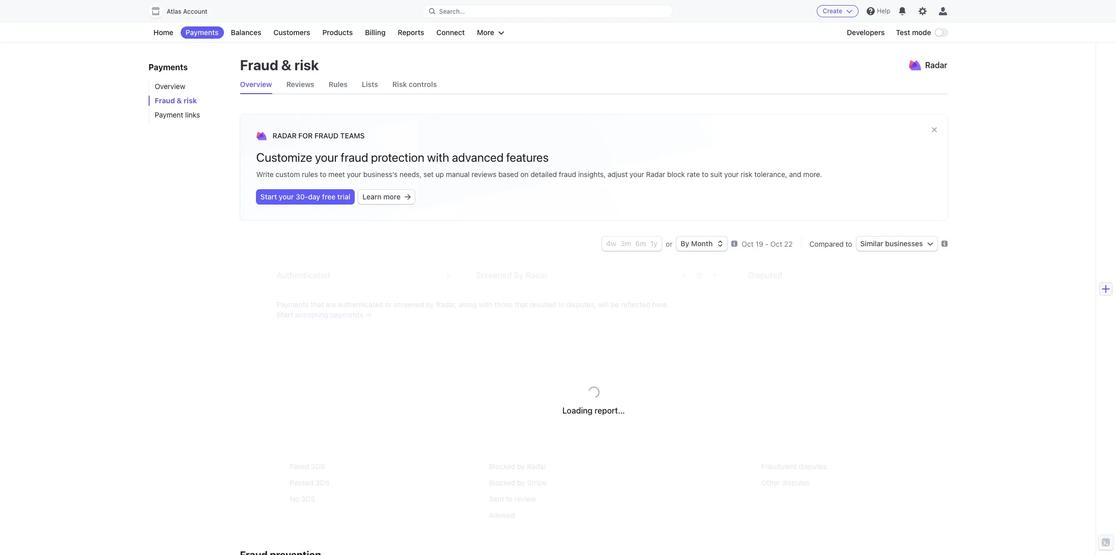 Task type: vqa. For each thing, say whether or not it's contained in the screenshot.
the bottom Blocked
yes



Task type: describe. For each thing, give the bounding box(es) containing it.
business's
[[363, 170, 398, 179]]

failed
[[290, 462, 309, 471]]

to right sent
[[506, 495, 513, 503]]

0 vertical spatial payments
[[186, 28, 219, 37]]

create
[[823, 7, 842, 15]]

blocked for blocked by stripe
[[489, 478, 515, 487]]

1y
[[650, 239, 658, 248]]

risk controls
[[392, 80, 437, 89]]

Search… text field
[[423, 5, 673, 18]]

0 horizontal spatial &
[[176, 96, 182, 105]]

start accepting payments link
[[277, 310, 947, 320]]

controls
[[409, 80, 437, 89]]

help button
[[863, 3, 894, 19]]

developers link
[[842, 26, 890, 39]]

learn more
[[363, 192, 401, 201]]

features
[[506, 150, 549, 164]]

1 vertical spatial fraud & risk
[[154, 96, 197, 105]]

1 vertical spatial or
[[385, 300, 392, 309]]

billing
[[365, 28, 386, 37]]

report…
[[595, 406, 625, 415]]

2 vertical spatial risk
[[741, 170, 752, 179]]

risk
[[392, 80, 407, 89]]

start for start your 30-day free trial
[[260, 192, 277, 201]]

disputes for fraudulent disputes
[[799, 462, 827, 471]]

protection
[[371, 150, 424, 164]]

payments that are authenticated or screened by radar, along with those that resulted in disputes, will be reflected here.
[[277, 300, 669, 309]]

month
[[691, 239, 713, 248]]

create button
[[817, 5, 859, 17]]

loading report…
[[562, 406, 625, 415]]

1 vertical spatial by
[[514, 271, 524, 280]]

radar left block
[[646, 170, 665, 179]]

svg image for similar businesses
[[927, 241, 933, 247]]

blocked by radar
[[489, 462, 546, 471]]

start your 30-day free trial
[[260, 192, 350, 201]]

Search… search field
[[423, 5, 673, 18]]

0 horizontal spatial fraud
[[341, 150, 368, 164]]

disputes,
[[566, 300, 596, 309]]

compared
[[809, 239, 844, 248]]

screened
[[394, 300, 424, 309]]

insights,
[[578, 170, 606, 179]]

radar up stripe
[[527, 462, 546, 471]]

4w
[[606, 239, 616, 248]]

4w button
[[606, 239, 616, 248]]

based
[[498, 170, 518, 179]]

reports
[[398, 28, 424, 37]]

day
[[308, 192, 320, 201]]

disputes for other disputes
[[782, 478, 810, 487]]

radar left for
[[273, 131, 297, 140]]

-
[[765, 239, 768, 248]]

0 vertical spatial fraud
[[240, 56, 278, 73]]

authenticated
[[338, 300, 383, 309]]

3ds for passed 3ds
[[315, 478, 329, 487]]

be
[[611, 300, 619, 309]]

more button
[[472, 26, 509, 39]]

custom
[[276, 170, 300, 179]]

1 horizontal spatial or
[[666, 239, 672, 248]]

write custom rules to meet your business's needs, set up manual reviews based on detailed fraud insights, adjust your radar block rate to suit your risk tolerance, and more.
[[256, 170, 822, 179]]

home
[[153, 28, 173, 37]]

authenticated
[[277, 271, 330, 280]]

1 vertical spatial payments
[[148, 63, 187, 72]]

stripe
[[527, 478, 547, 487]]

by inside "dropdown button"
[[681, 239, 689, 248]]

3ds for no 3ds
[[301, 495, 315, 503]]

blocked by stripe
[[489, 478, 547, 487]]

similar businesses
[[860, 239, 923, 248]]

by month button
[[677, 237, 727, 251]]

1 oct from the left
[[742, 239, 754, 248]]

test
[[896, 28, 910, 37]]

payments
[[330, 310, 363, 319]]

manual
[[446, 170, 470, 179]]

similar businesses button
[[856, 237, 937, 251]]

rules
[[329, 80, 348, 89]]

for
[[298, 131, 313, 140]]

fraudulent disputes
[[761, 462, 827, 471]]

lists
[[362, 80, 378, 89]]

radar down mode
[[925, 61, 947, 70]]

products link
[[317, 26, 358, 39]]

resulted
[[530, 300, 556, 309]]

failed 3ds
[[290, 462, 325, 471]]

no 3ds
[[290, 495, 315, 503]]

overview for reviews
[[240, 80, 272, 89]]

reports link
[[393, 26, 429, 39]]

fraud & risk link
[[148, 96, 230, 106]]

tab list containing overview
[[240, 75, 947, 94]]

screened
[[476, 271, 512, 280]]

your right adjust
[[630, 170, 644, 179]]

along
[[459, 300, 477, 309]]

reviews link
[[286, 75, 314, 94]]

more
[[383, 192, 401, 201]]

by for blocked by radar
[[517, 462, 525, 471]]

other
[[761, 478, 780, 487]]

4w 3m 6m 1y
[[606, 239, 658, 248]]

30-
[[296, 192, 308, 201]]

3ds for failed 3ds
[[311, 462, 325, 471]]

needs,
[[399, 170, 422, 179]]

to right "rules"
[[320, 170, 326, 179]]



Task type: locate. For each thing, give the bounding box(es) containing it.
0 horizontal spatial by
[[514, 271, 524, 280]]

1 that from the left
[[311, 300, 324, 309]]

overview link for fraud & risk
[[148, 81, 230, 92]]

blocked for blocked by radar
[[489, 462, 515, 471]]

0 vertical spatial or
[[666, 239, 672, 248]]

6m button
[[635, 239, 646, 248]]

0 vertical spatial by
[[426, 300, 434, 309]]

payments down home link
[[148, 63, 187, 72]]

radar up 'resulted'
[[526, 271, 548, 280]]

fraud & risk up reviews
[[240, 56, 319, 73]]

accepting
[[295, 310, 328, 319]]

suit
[[710, 170, 722, 179]]

atlas
[[167, 8, 181, 15]]

atlas account
[[167, 8, 207, 15]]

or
[[666, 239, 672, 248], [385, 300, 392, 309]]

atlas account button
[[148, 4, 218, 18]]

risk up links
[[183, 96, 197, 105]]

19
[[756, 239, 763, 248]]

1 horizontal spatial overview link
[[240, 75, 272, 94]]

start your 30-day free trial link
[[256, 190, 354, 204]]

detailed
[[530, 170, 557, 179]]

similar
[[860, 239, 883, 248]]

& up reviews
[[281, 56, 291, 73]]

1 vertical spatial with
[[479, 300, 493, 309]]

1 vertical spatial blocked
[[489, 478, 515, 487]]

0 vertical spatial 3ds
[[311, 462, 325, 471]]

passed
[[290, 478, 314, 487]]

your up meet
[[315, 150, 338, 164]]

0 horizontal spatial oct
[[742, 239, 754, 248]]

0 vertical spatial start
[[260, 192, 277, 201]]

overview link for reviews
[[240, 75, 272, 94]]

sent
[[489, 495, 504, 503]]

radar
[[925, 61, 947, 70], [273, 131, 297, 140], [646, 170, 665, 179], [526, 271, 548, 280], [527, 462, 546, 471]]

lists link
[[362, 75, 378, 94]]

free
[[322, 192, 335, 201]]

compared to
[[809, 239, 852, 248]]

or left screened
[[385, 300, 392, 309]]

payment links link
[[148, 110, 230, 120]]

customize your fraud protection with advanced features
[[256, 150, 549, 164]]

customize
[[256, 150, 312, 164]]

oct left 19
[[742, 239, 754, 248]]

overview left reviews
[[240, 80, 272, 89]]

0 horizontal spatial overview
[[154, 82, 185, 91]]

in
[[558, 300, 564, 309]]

meet
[[328, 170, 345, 179]]

radar,
[[436, 300, 457, 309]]

1 vertical spatial fraud
[[154, 96, 175, 105]]

1 blocked from the top
[[489, 462, 515, 471]]

1 horizontal spatial that
[[515, 300, 528, 309]]

notifications image
[[898, 7, 907, 15]]

loading
[[562, 406, 593, 415]]

disputes down fraudulent disputes
[[782, 478, 810, 487]]

0 horizontal spatial fraud
[[154, 96, 175, 105]]

1 vertical spatial 3ds
[[315, 478, 329, 487]]

that right the 'those'
[[515, 300, 528, 309]]

blocked up sent
[[489, 478, 515, 487]]

1 vertical spatial &
[[176, 96, 182, 105]]

svg image
[[405, 194, 411, 200], [927, 241, 933, 247]]

with right along at the bottom left
[[479, 300, 493, 309]]

2 horizontal spatial fraud
[[314, 131, 338, 140]]

account
[[183, 8, 207, 15]]

billing link
[[360, 26, 391, 39]]

your
[[315, 150, 338, 164], [347, 170, 361, 179], [630, 170, 644, 179], [724, 170, 739, 179], [279, 192, 294, 201]]

tolerance,
[[754, 170, 787, 179]]

2 horizontal spatial risk
[[741, 170, 752, 179]]

tab list
[[240, 75, 947, 94]]

review
[[514, 495, 536, 503]]

oct right -
[[770, 239, 782, 248]]

0 horizontal spatial that
[[311, 300, 324, 309]]

search…
[[439, 7, 465, 15]]

fraud down balances link
[[240, 56, 278, 73]]

fraud down teams
[[341, 150, 368, 164]]

are
[[326, 300, 336, 309]]

1 horizontal spatial fraud & risk
[[240, 56, 319, 73]]

block
[[667, 170, 685, 179]]

those
[[494, 300, 513, 309]]

0 vertical spatial blocked
[[489, 462, 515, 471]]

reviews
[[286, 80, 314, 89]]

0 vertical spatial svg image
[[405, 194, 411, 200]]

0 vertical spatial disputes
[[799, 462, 827, 471]]

0 vertical spatial fraud & risk
[[240, 56, 319, 73]]

up
[[436, 170, 444, 179]]

screened by radar
[[476, 271, 548, 280]]

advanced
[[452, 150, 504, 164]]

customers link
[[268, 26, 315, 39]]

to left the suit
[[702, 170, 708, 179]]

no
[[290, 495, 299, 503]]

0 horizontal spatial with
[[427, 150, 449, 164]]

1 vertical spatial svg image
[[927, 241, 933, 247]]

rate
[[687, 170, 700, 179]]

1 vertical spatial risk
[[183, 96, 197, 105]]

payments down account
[[186, 28, 219, 37]]

0 horizontal spatial fraud & risk
[[154, 96, 197, 105]]

1 vertical spatial fraud
[[559, 170, 576, 179]]

0 vertical spatial fraud
[[341, 150, 368, 164]]

fraud
[[341, 150, 368, 164], [559, 170, 576, 179]]

start for start accepting payments
[[277, 310, 293, 319]]

trial
[[337, 192, 350, 201]]

to
[[320, 170, 326, 179], [702, 170, 708, 179], [846, 239, 852, 248], [506, 495, 513, 503]]

disputes up other disputes
[[799, 462, 827, 471]]

1 vertical spatial start
[[277, 310, 293, 319]]

passed 3ds
[[290, 478, 329, 487]]

0 vertical spatial &
[[281, 56, 291, 73]]

fraud up payment
[[154, 96, 175, 105]]

learn more link
[[358, 190, 415, 204]]

overview link left "reviews" link
[[240, 75, 272, 94]]

0 horizontal spatial svg image
[[405, 194, 411, 200]]

blocked
[[489, 462, 515, 471], [489, 478, 515, 487]]

1 horizontal spatial svg image
[[927, 241, 933, 247]]

1y button
[[650, 239, 658, 248]]

1 horizontal spatial overview
[[240, 80, 272, 89]]

svg image inside learn more link
[[405, 194, 411, 200]]

0 horizontal spatial or
[[385, 300, 392, 309]]

by up the blocked by stripe
[[517, 462, 525, 471]]

payments
[[186, 28, 219, 37], [148, 63, 187, 72], [277, 300, 309, 309]]

developers
[[847, 28, 885, 37]]

2 that from the left
[[515, 300, 528, 309]]

2 vertical spatial 3ds
[[301, 495, 315, 503]]

1 horizontal spatial fraud
[[240, 56, 278, 73]]

disputed
[[748, 271, 782, 280]]

3ds up passed 3ds
[[311, 462, 325, 471]]

0 horizontal spatial overview link
[[148, 81, 230, 92]]

start down the write
[[260, 192, 277, 201]]

set
[[423, 170, 434, 179]]

teams
[[340, 131, 365, 140]]

2 blocked from the top
[[489, 478, 515, 487]]

fraud right for
[[314, 131, 338, 140]]

1 vertical spatial disputes
[[782, 478, 810, 487]]

2 vertical spatial by
[[517, 478, 525, 487]]

home link
[[148, 26, 178, 39]]

start left accepting at bottom left
[[277, 310, 293, 319]]

or right 1y button at the right top of page
[[666, 239, 672, 248]]

your left 30-
[[279, 192, 294, 201]]

payments up accepting at bottom left
[[277, 300, 309, 309]]

with up 'up'
[[427, 150, 449, 164]]

your right meet
[[347, 170, 361, 179]]

svg image for learn more
[[405, 194, 411, 200]]

sent to review
[[489, 495, 536, 503]]

your right the suit
[[724, 170, 739, 179]]

disputes
[[799, 462, 827, 471], [782, 478, 810, 487]]

on
[[520, 170, 529, 179]]

by left radar,
[[426, 300, 434, 309]]

more.
[[803, 170, 822, 179]]

links
[[185, 110, 200, 119]]

that up start accepting payments
[[311, 300, 324, 309]]

2 vertical spatial fraud
[[314, 131, 338, 140]]

1 horizontal spatial risk
[[294, 56, 319, 73]]

to right compared
[[846, 239, 852, 248]]

0 vertical spatial by
[[681, 239, 689, 248]]

allowed
[[489, 511, 515, 520]]

3ds right passed
[[315, 478, 329, 487]]

1 horizontal spatial with
[[479, 300, 493, 309]]

fraudulent
[[761, 462, 797, 471]]

& up payment links
[[176, 96, 182, 105]]

mode
[[912, 28, 931, 37]]

risk left tolerance,
[[741, 170, 752, 179]]

svg image right businesses
[[927, 241, 933, 247]]

3ds right no
[[301, 495, 315, 503]]

1 horizontal spatial by
[[681, 239, 689, 248]]

0 horizontal spatial risk
[[183, 96, 197, 105]]

by for blocked by stripe
[[517, 478, 525, 487]]

businesses
[[885, 239, 923, 248]]

0 vertical spatial with
[[427, 150, 449, 164]]

1 horizontal spatial oct
[[770, 239, 782, 248]]

3m
[[620, 239, 631, 248]]

payment links
[[154, 110, 200, 119]]

1 horizontal spatial &
[[281, 56, 291, 73]]

and
[[789, 170, 801, 179]]

by
[[426, 300, 434, 309], [517, 462, 525, 471], [517, 478, 525, 487]]

&
[[281, 56, 291, 73], [176, 96, 182, 105]]

payment
[[154, 110, 183, 119]]

blocked up the blocked by stripe
[[489, 462, 515, 471]]

svg image right the more
[[405, 194, 411, 200]]

by left stripe
[[517, 478, 525, 487]]

fraud & risk up payment links
[[154, 96, 197, 105]]

overview for fraud & risk
[[154, 82, 185, 91]]

1 horizontal spatial fraud
[[559, 170, 576, 179]]

fraud right detailed on the top of the page
[[559, 170, 576, 179]]

0 vertical spatial risk
[[294, 56, 319, 73]]

start accepting payments
[[277, 310, 363, 319]]

2 oct from the left
[[770, 239, 782, 248]]

overview up the fraud & risk link
[[154, 82, 185, 91]]

overview link up the fraud & risk link
[[148, 81, 230, 92]]

learn
[[363, 192, 381, 201]]

6m
[[635, 239, 646, 248]]

rules link
[[329, 75, 348, 94]]

by right screened
[[514, 271, 524, 280]]

1 vertical spatial by
[[517, 462, 525, 471]]

2 vertical spatial payments
[[277, 300, 309, 309]]

3m button
[[620, 239, 631, 248]]

by left month
[[681, 239, 689, 248]]

svg image inside similar businesses popup button
[[927, 241, 933, 247]]

write
[[256, 170, 274, 179]]

risk up reviews
[[294, 56, 319, 73]]

fraud
[[240, 56, 278, 73], [154, 96, 175, 105], [314, 131, 338, 140]]



